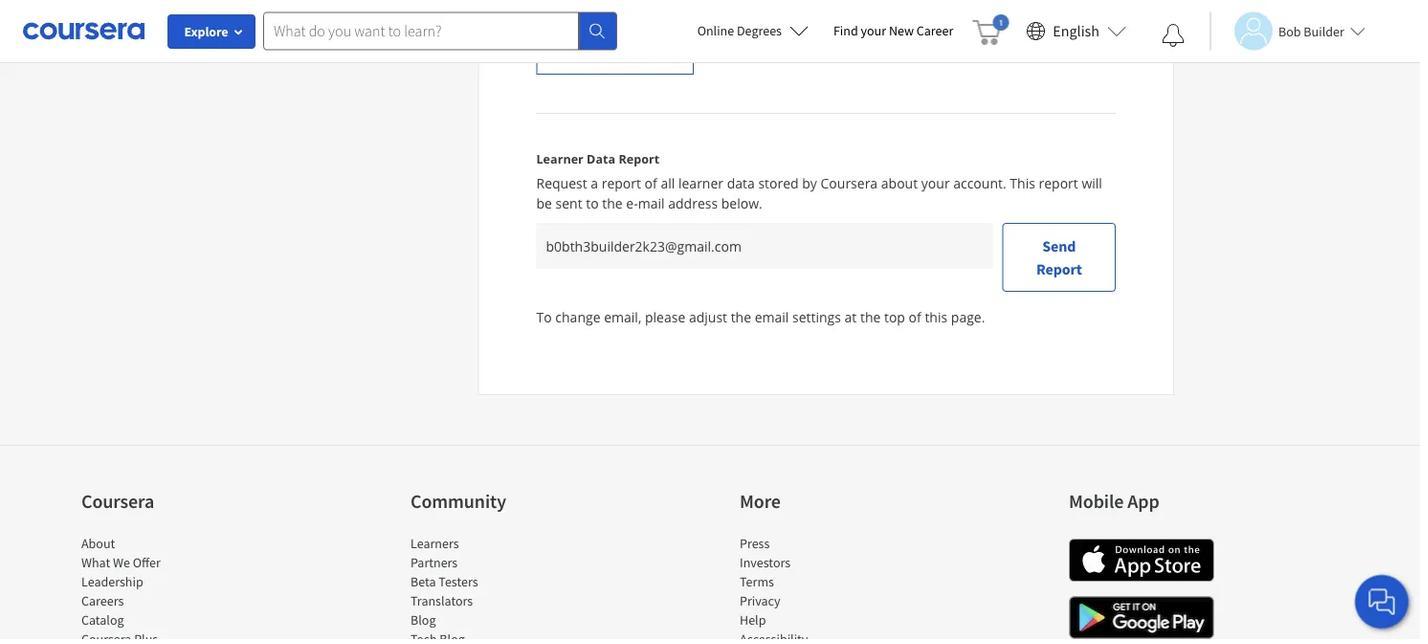 Task type: describe. For each thing, give the bounding box(es) containing it.
adjust
[[689, 308, 728, 326]]

press investors terms privacy help
[[740, 535, 791, 629]]

about
[[81, 535, 115, 552]]

be
[[537, 194, 552, 213]]

careers
[[81, 593, 124, 610]]

all
[[661, 174, 675, 192]]

terms
[[740, 573, 774, 591]]

mail
[[638, 194, 665, 213]]

to
[[537, 308, 552, 326]]

data
[[587, 151, 616, 167]]

degrees
[[737, 22, 782, 39]]

this
[[925, 308, 948, 326]]

blog
[[411, 612, 436, 629]]

translators
[[411, 593, 473, 610]]

top
[[885, 308, 906, 326]]

please
[[645, 308, 686, 326]]

learner data report request a report of all learner data stored by coursera about your account. this report will be sent to the e-mail address below.
[[537, 151, 1103, 213]]

delete account button
[[537, 25, 694, 75]]

mobile app
[[1069, 490, 1160, 514]]

report inside button
[[1037, 259, 1083, 279]]

account.
[[954, 174, 1007, 192]]

account
[[612, 41, 664, 59]]

shopping cart: 1 item image
[[973, 14, 1009, 45]]

change
[[556, 308, 601, 326]]

find
[[834, 22, 858, 39]]

app
[[1128, 490, 1160, 514]]

mobile
[[1069, 490, 1124, 514]]

about
[[881, 174, 918, 192]]

send report
[[1037, 236, 1083, 279]]

address
[[668, 194, 718, 213]]

list for community
[[411, 534, 573, 640]]

privacy
[[740, 593, 781, 610]]

list for more
[[740, 534, 903, 640]]

about link
[[81, 535, 115, 552]]

find your new career link
[[824, 19, 963, 43]]

bob builder button
[[1210, 12, 1366, 50]]

offer
[[133, 554, 161, 572]]

sent
[[556, 194, 583, 213]]

by
[[802, 174, 817, 192]]

delete
[[566, 41, 608, 59]]

to change email, please adjust the email settings at the top of this page.
[[537, 308, 985, 326]]

community
[[411, 490, 506, 514]]

press
[[740, 535, 770, 552]]

download on the app store image
[[1069, 539, 1215, 582]]

list for coursera
[[81, 534, 244, 640]]

1 horizontal spatial the
[[731, 308, 752, 326]]

new
[[889, 22, 914, 39]]

0 horizontal spatial your
[[861, 22, 887, 39]]

testers
[[439, 573, 478, 591]]

explore button
[[168, 14, 256, 49]]

list item for coursera
[[81, 630, 244, 640]]

english
[[1053, 22, 1100, 41]]

coursera image
[[23, 16, 145, 46]]

online degrees button
[[682, 10, 824, 52]]

beta testers link
[[411, 573, 478, 591]]

data
[[727, 174, 755, 192]]

a
[[591, 174, 598, 192]]

list item for community
[[411, 630, 573, 640]]

email
[[755, 308, 789, 326]]

will
[[1082, 174, 1103, 192]]

report inside learner data report request a report of all learner data stored by coursera about your account. this report will be sent to the e-mail address below.
[[619, 151, 660, 167]]

partners link
[[411, 554, 458, 572]]

learners partners beta testers translators blog
[[411, 535, 478, 629]]

b0bth3builder2k23@gmail.com
[[546, 237, 742, 255]]

english button
[[1019, 0, 1134, 62]]

learner
[[679, 174, 724, 192]]



Task type: locate. For each thing, give the bounding box(es) containing it.
0 vertical spatial of
[[645, 174, 657, 192]]

more
[[740, 490, 781, 514]]

help link
[[740, 612, 766, 629]]

None search field
[[263, 12, 617, 50]]

1 horizontal spatial your
[[922, 174, 950, 192]]

0 horizontal spatial list
[[81, 534, 244, 640]]

of
[[645, 174, 657, 192], [909, 308, 922, 326]]

list item for more
[[740, 630, 903, 640]]

blog link
[[411, 612, 436, 629]]

what
[[81, 554, 110, 572]]

careers link
[[81, 593, 124, 610]]

the
[[602, 194, 623, 213], [731, 308, 752, 326], [861, 308, 881, 326]]

3 list item from the left
[[740, 630, 903, 640]]

of left the all
[[645, 174, 657, 192]]

0 horizontal spatial report
[[602, 174, 641, 192]]

coursera right by
[[821, 174, 878, 192]]

explore
[[184, 23, 228, 40]]

beta
[[411, 573, 436, 591]]

your right find at right
[[861, 22, 887, 39]]

0 vertical spatial report
[[619, 151, 660, 167]]

chat with us image
[[1367, 587, 1398, 617]]

1 vertical spatial report
[[1037, 259, 1083, 279]]

to
[[586, 194, 599, 213]]

leadership
[[81, 573, 143, 591]]

catalog
[[81, 612, 124, 629]]

list containing press
[[740, 534, 903, 640]]

the left email on the right of the page
[[731, 308, 752, 326]]

help
[[740, 612, 766, 629]]

learner
[[537, 151, 584, 167]]

0 horizontal spatial the
[[602, 194, 623, 213]]

1 horizontal spatial report
[[1039, 174, 1079, 192]]

show notifications image
[[1162, 24, 1185, 47]]

this
[[1010, 174, 1036, 192]]

online
[[698, 22, 734, 39]]

1 horizontal spatial report
[[1037, 259, 1083, 279]]

e-
[[626, 194, 638, 213]]

1 horizontal spatial list
[[411, 534, 573, 640]]

0 vertical spatial coursera
[[821, 174, 878, 192]]

0 horizontal spatial of
[[645, 174, 657, 192]]

we
[[113, 554, 130, 572]]

1 vertical spatial your
[[922, 174, 950, 192]]

about what we offer leadership careers catalog
[[81, 535, 161, 629]]

3 list from the left
[[740, 534, 903, 640]]

coursera
[[821, 174, 878, 192], [81, 490, 154, 514]]

list item
[[81, 630, 244, 640], [411, 630, 573, 640], [740, 630, 903, 640]]

1 horizontal spatial list item
[[411, 630, 573, 640]]

investors
[[740, 554, 791, 572]]

page.
[[951, 308, 985, 326]]

request
[[537, 174, 587, 192]]

learners link
[[411, 535, 459, 552]]

report down the send
[[1037, 259, 1083, 279]]

1 vertical spatial coursera
[[81, 490, 154, 514]]

coursera up about link
[[81, 490, 154, 514]]

the inside learner data report request a report of all learner data stored by coursera about your account. this report will be sent to the e-mail address below.
[[602, 194, 623, 213]]

What do you want to learn? text field
[[263, 12, 579, 50]]

report
[[602, 174, 641, 192], [1039, 174, 1079, 192]]

your inside learner data report request a report of all learner data stored by coursera about your account. this report will be sent to the e-mail address below.
[[922, 174, 950, 192]]

2 list from the left
[[411, 534, 573, 640]]

your
[[861, 22, 887, 39], [922, 174, 950, 192]]

1 horizontal spatial of
[[909, 308, 922, 326]]

report left will
[[1039, 174, 1079, 192]]

the left e-
[[602, 194, 623, 213]]

partners
[[411, 554, 458, 572]]

coursera inside learner data report request a report of all learner data stored by coursera about your account. this report will be sent to the e-mail address below.
[[821, 174, 878, 192]]

delete account
[[566, 41, 664, 59]]

send
[[1043, 236, 1076, 256]]

1 report from the left
[[602, 174, 641, 192]]

stored
[[759, 174, 799, 192]]

list containing about
[[81, 534, 244, 640]]

privacy link
[[740, 593, 781, 610]]

report
[[619, 151, 660, 167], [1037, 259, 1083, 279]]

list
[[81, 534, 244, 640], [411, 534, 573, 640], [740, 534, 903, 640]]

2 horizontal spatial list
[[740, 534, 903, 640]]

bob
[[1279, 22, 1302, 40]]

1 horizontal spatial coursera
[[821, 174, 878, 192]]

report up e-
[[602, 174, 641, 192]]

settings
[[793, 308, 841, 326]]

email,
[[604, 308, 642, 326]]

list item down catalog link
[[81, 630, 244, 640]]

your right about
[[922, 174, 950, 192]]

catalog link
[[81, 612, 124, 629]]

send report button
[[1003, 223, 1116, 292]]

2 report from the left
[[1039, 174, 1079, 192]]

0 horizontal spatial report
[[619, 151, 660, 167]]

career
[[917, 22, 954, 39]]

of right top on the right of the page
[[909, 308, 922, 326]]

of inside learner data report request a report of all learner data stored by coursera about your account. this report will be sent to the e-mail address below.
[[645, 174, 657, 192]]

2 horizontal spatial list item
[[740, 630, 903, 640]]

2 horizontal spatial the
[[861, 308, 881, 326]]

online degrees
[[698, 22, 782, 39]]

translators link
[[411, 593, 473, 610]]

press link
[[740, 535, 770, 552]]

bob builder
[[1279, 22, 1345, 40]]

the right at
[[861, 308, 881, 326]]

investors link
[[740, 554, 791, 572]]

find your new career
[[834, 22, 954, 39]]

get it on google play image
[[1069, 596, 1215, 639]]

below.
[[722, 194, 763, 213]]

0 horizontal spatial coursera
[[81, 490, 154, 514]]

what we offer link
[[81, 554, 161, 572]]

list containing learners
[[411, 534, 573, 640]]

1 list from the left
[[81, 534, 244, 640]]

learners
[[411, 535, 459, 552]]

0 vertical spatial your
[[861, 22, 887, 39]]

1 list item from the left
[[81, 630, 244, 640]]

list item down privacy
[[740, 630, 903, 640]]

list item down translators
[[411, 630, 573, 640]]

builder
[[1304, 22, 1345, 40]]

terms link
[[740, 573, 774, 591]]

0 horizontal spatial list item
[[81, 630, 244, 640]]

1 vertical spatial of
[[909, 308, 922, 326]]

at
[[845, 308, 857, 326]]

leadership link
[[81, 573, 143, 591]]

report right data
[[619, 151, 660, 167]]

2 list item from the left
[[411, 630, 573, 640]]



Task type: vqa. For each thing, say whether or not it's contained in the screenshot.
Teams?
no



